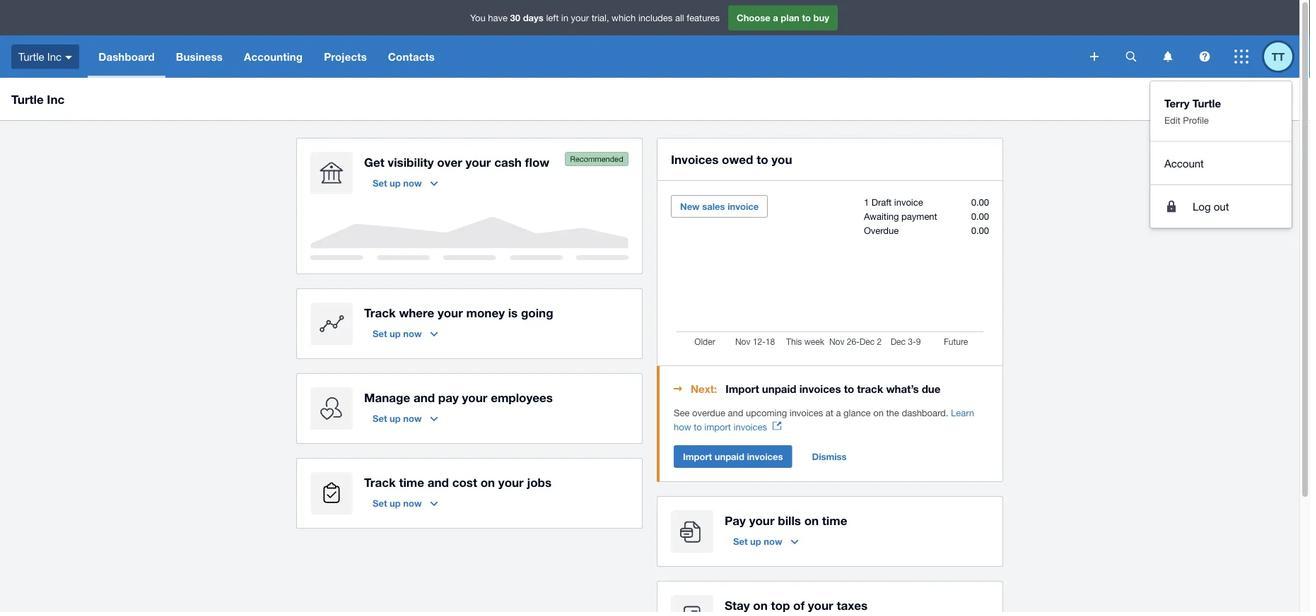 Task type: describe. For each thing, give the bounding box(es) containing it.
all
[[675, 12, 684, 23]]

track time and cost on your jobs
[[364, 475, 552, 489]]

at
[[826, 407, 834, 418]]

turtle inside popup button
[[18, 50, 44, 63]]

opens in a new tab image
[[857, 422, 865, 430]]

panel body document
[[674, 406, 989, 434]]

import unpaid invoices
[[683, 451, 783, 462]]

get visibility over your cash flow
[[364, 155, 550, 169]]

1 draft invoice link
[[864, 197, 923, 208]]

projects button
[[313, 35, 377, 78]]

glance
[[844, 407, 871, 418]]

1 draft invoice
[[864, 197, 923, 208]]

import unpaid invoices button
[[674, 445, 792, 468]]

cash
[[494, 155, 522, 169]]

flow
[[525, 155, 550, 169]]

edit dashboard button
[[1203, 88, 1288, 110]]

terry turtle list box
[[1150, 81, 1292, 228]]

import unpaid invoices to track what's due
[[726, 383, 941, 395]]

svg image
[[1164, 51, 1173, 62]]

contacts button
[[377, 35, 446, 78]]

set up now for manage and pay your employees
[[373, 413, 422, 424]]

learn how to import invoices
[[674, 407, 974, 432]]

0.00 link for draft
[[971, 197, 989, 208]]

out
[[1214, 200, 1229, 213]]

get
[[364, 155, 384, 169]]

terry turtle edit profile
[[1165, 97, 1221, 126]]

which
[[612, 12, 636, 23]]

track
[[857, 383, 883, 395]]

choose
[[737, 12, 771, 23]]

import
[[705, 421, 731, 432]]

days
[[523, 12, 544, 23]]

is
[[508, 305, 518, 320]]

invoices
[[671, 152, 719, 166]]

1 vertical spatial on
[[481, 475, 495, 489]]

track money icon image
[[310, 303, 353, 345]]

set up now button for manage and pay your employees
[[364, 407, 447, 430]]

overdue
[[692, 407, 725, 418]]

1
[[864, 197, 869, 208]]

visibility
[[388, 155, 434, 169]]

set for pay your bills on time
[[733, 536, 748, 547]]

log
[[1193, 200, 1211, 213]]

pay
[[438, 390, 459, 404]]

to inside learn how to import invoices
[[694, 421, 702, 432]]

manage and pay your employees
[[364, 390, 553, 404]]

account link
[[1150, 149, 1292, 177]]

what's
[[886, 383, 919, 395]]

to left you
[[757, 152, 768, 166]]

plan
[[781, 12, 800, 23]]

opens in a new tab link
[[697, 421, 871, 432]]

payment
[[902, 211, 937, 222]]

choose a plan to buy
[[737, 12, 829, 23]]

invoice for new sales invoice
[[728, 201, 759, 212]]

2 inc from the top
[[47, 92, 65, 106]]

now for track time and cost on your jobs
[[403, 498, 422, 509]]

how
[[674, 421, 691, 432]]

dismiss button
[[804, 445, 855, 468]]

projects icon image
[[310, 472, 353, 515]]

svg image inside turtle inc popup button
[[65, 56, 72, 59]]

awaiting payment link
[[864, 211, 937, 222]]

3 0.00 link from the top
[[971, 225, 989, 236]]

pay your bills on time
[[725, 513, 847, 528]]

profile
[[1183, 115, 1209, 126]]

money
[[466, 305, 505, 320]]

overdue
[[864, 225, 899, 236]]

see overdue and upcoming invoices at a glance on the dashboard.
[[674, 407, 951, 418]]

to left track
[[844, 383, 854, 395]]

see
[[674, 407, 690, 418]]

on inside panel body document
[[873, 407, 884, 418]]

terry
[[1165, 97, 1190, 110]]

import for import unpaid invoices to track what's due
[[726, 383, 759, 395]]

new sales invoice
[[680, 201, 759, 212]]

dashboard link
[[88, 35, 165, 78]]

unpaid for import unpaid invoices to track what's due
[[762, 383, 797, 395]]

owed
[[722, 152, 753, 166]]

draft
[[872, 197, 892, 208]]

new sales invoice button
[[671, 195, 768, 218]]

edit inside button
[[1213, 93, 1230, 104]]

heading containing next:
[[674, 380, 989, 397]]

invoices left at
[[790, 407, 823, 418]]

0 vertical spatial and
[[414, 390, 435, 404]]

set up now button for track time and cost on your jobs
[[364, 492, 447, 515]]

invoices owed to you
[[671, 152, 792, 166]]

1 horizontal spatial on
[[804, 513, 819, 528]]

30
[[510, 12, 520, 23]]

and for see overdue and upcoming invoices at a glance on the dashboard.
[[728, 407, 744, 418]]

0 horizontal spatial time
[[399, 475, 424, 489]]

log out link
[[1150, 192, 1292, 221]]

turtle inc button
[[0, 35, 88, 78]]

you
[[772, 152, 792, 166]]

up for track where your money is going
[[390, 328, 401, 339]]

invoices inside import unpaid invoices button
[[747, 451, 783, 462]]

set up now down visibility
[[373, 177, 422, 188]]

banking preview line graph image
[[310, 217, 629, 260]]

set up now button for pay your bills on time
[[725, 530, 807, 553]]

set up now for track time and cost on your jobs
[[373, 498, 422, 509]]

accounting button
[[233, 35, 313, 78]]

the
[[886, 407, 899, 418]]

tt button
[[1264, 35, 1300, 78]]

invoices inside heading
[[799, 383, 841, 395]]

0.00 for payment
[[971, 211, 989, 222]]

0.00 for draft
[[971, 197, 989, 208]]

learn
[[951, 407, 974, 418]]

your right "over"
[[466, 155, 491, 169]]

up for manage and pay your employees
[[390, 413, 401, 424]]

manage
[[364, 390, 410, 404]]

projects
[[324, 50, 367, 63]]

import for import unpaid invoices
[[683, 451, 712, 462]]



Task type: locate. For each thing, give the bounding box(es) containing it.
edit
[[1213, 93, 1230, 104], [1165, 115, 1181, 126]]

unpaid for import unpaid invoices
[[715, 451, 744, 462]]

0 vertical spatial track
[[364, 305, 396, 320]]

navigation
[[88, 35, 1080, 78]]

now down manage
[[403, 413, 422, 424]]

up down pay your bills on time at the right bottom of page
[[750, 536, 761, 547]]

trial,
[[592, 12, 609, 23]]

0 vertical spatial import
[[726, 383, 759, 395]]

track left where
[[364, 305, 396, 320]]

0 vertical spatial inc
[[47, 50, 62, 63]]

employees icon image
[[310, 387, 353, 430]]

now down where
[[403, 328, 422, 339]]

new
[[680, 201, 700, 212]]

1 vertical spatial edit
[[1165, 115, 1181, 126]]

due
[[922, 383, 941, 395]]

your left jobs
[[498, 475, 524, 489]]

left
[[546, 12, 559, 23]]

0 horizontal spatial a
[[773, 12, 778, 23]]

set up now button for track where your money is going
[[364, 322, 447, 345]]

going
[[521, 305, 553, 320]]

1 track from the top
[[364, 305, 396, 320]]

now for manage and pay your employees
[[403, 413, 422, 424]]

inc inside popup button
[[47, 50, 62, 63]]

1 0.00 link from the top
[[971, 197, 989, 208]]

a right at
[[836, 407, 841, 418]]

set up now down track time and cost on your jobs
[[373, 498, 422, 509]]

2 vertical spatial 0.00 link
[[971, 225, 989, 236]]

time right bills
[[822, 513, 847, 528]]

bills
[[778, 513, 801, 528]]

track for track where your money is going
[[364, 305, 396, 320]]

set up now for pay your bills on time
[[733, 536, 782, 547]]

sales
[[702, 201, 725, 212]]

time
[[399, 475, 424, 489], [822, 513, 847, 528]]

0 vertical spatial 0.00 link
[[971, 197, 989, 208]]

0.00
[[971, 197, 989, 208], [971, 211, 989, 222], [971, 225, 989, 236]]

unpaid
[[762, 383, 797, 395], [715, 451, 744, 462]]

set down manage
[[373, 413, 387, 424]]

set up now button down manage
[[364, 407, 447, 430]]

set up now
[[373, 177, 422, 188], [373, 328, 422, 339], [373, 413, 422, 424], [373, 498, 422, 509], [733, 536, 782, 547]]

buy
[[814, 12, 829, 23]]

dashboard.
[[902, 407, 949, 418]]

turtle inc
[[18, 50, 62, 63], [11, 92, 65, 106]]

set right projects icon
[[373, 498, 387, 509]]

import
[[726, 383, 759, 395], [683, 451, 712, 462]]

log out
[[1193, 200, 1229, 213]]

invoice for 1 draft invoice
[[894, 197, 923, 208]]

navigation containing dashboard
[[88, 35, 1080, 78]]

up for track time and cost on your jobs
[[390, 498, 401, 509]]

invoice right the sales
[[728, 201, 759, 212]]

invoices inside learn how to import invoices
[[734, 421, 767, 432]]

to left buy
[[802, 12, 811, 23]]

1 horizontal spatial invoice
[[894, 197, 923, 208]]

your right in
[[571, 12, 589, 23]]

dismiss
[[812, 451, 847, 462]]

up right projects icon
[[390, 498, 401, 509]]

0 vertical spatial on
[[873, 407, 884, 418]]

and inside panel body document
[[728, 407, 744, 418]]

invoices owed to you link
[[671, 149, 792, 169]]

invoices up see overdue and upcoming invoices at a glance on the dashboard.
[[799, 383, 841, 395]]

contacts
[[388, 50, 435, 63]]

where
[[399, 305, 434, 320]]

2 track from the top
[[364, 475, 396, 489]]

your right 'pay'
[[462, 390, 488, 404]]

you have 30 days left in your trial, which includes all features
[[470, 12, 720, 23]]

0 vertical spatial 0.00
[[971, 197, 989, 208]]

up
[[390, 177, 401, 188], [390, 328, 401, 339], [390, 413, 401, 424], [390, 498, 401, 509], [750, 536, 761, 547]]

1 vertical spatial and
[[728, 407, 744, 418]]

a left plan
[[773, 12, 778, 23]]

0 horizontal spatial unpaid
[[715, 451, 744, 462]]

next:
[[691, 383, 717, 395]]

over
[[437, 155, 462, 169]]

1 vertical spatial unpaid
[[715, 451, 744, 462]]

on right the cost
[[481, 475, 495, 489]]

set
[[373, 177, 387, 188], [373, 328, 387, 339], [373, 413, 387, 424], [373, 498, 387, 509], [733, 536, 748, 547]]

import down how on the right bottom of page
[[683, 451, 712, 462]]

0 vertical spatial unpaid
[[762, 383, 797, 395]]

1 vertical spatial track
[[364, 475, 396, 489]]

edit left the dashboard
[[1213, 93, 1230, 104]]

1 horizontal spatial a
[[836, 407, 841, 418]]

0 vertical spatial edit
[[1213, 93, 1230, 104]]

upcoming
[[746, 407, 787, 418]]

overdue link
[[864, 225, 899, 236]]

edit dashboard
[[1213, 93, 1279, 104]]

and left 'pay'
[[414, 390, 435, 404]]

set up now button down where
[[364, 322, 447, 345]]

jobs
[[527, 475, 552, 489]]

1 horizontal spatial time
[[822, 513, 847, 528]]

import up upcoming
[[726, 383, 759, 395]]

1 horizontal spatial unpaid
[[762, 383, 797, 395]]

inc
[[47, 50, 62, 63], [47, 92, 65, 106]]

have
[[488, 12, 508, 23]]

1 vertical spatial time
[[822, 513, 847, 528]]

your inside banner
[[571, 12, 589, 23]]

1 vertical spatial turtle inc
[[11, 92, 65, 106]]

unpaid up upcoming
[[762, 383, 797, 395]]

tt
[[1272, 50, 1285, 63]]

up for pay your bills on time
[[750, 536, 761, 547]]

0.00 link for payment
[[971, 211, 989, 222]]

now down pay your bills on time at the right bottom of page
[[764, 536, 782, 547]]

set up now button down track time and cost on your jobs
[[364, 492, 447, 515]]

business button
[[165, 35, 233, 78]]

0 vertical spatial time
[[399, 475, 424, 489]]

2 vertical spatial on
[[804, 513, 819, 528]]

up down manage
[[390, 413, 401, 424]]

2 0.00 from the top
[[971, 211, 989, 222]]

dashboard
[[1232, 93, 1279, 104]]

now down visibility
[[403, 177, 422, 188]]

invoice up awaiting payment link
[[894, 197, 923, 208]]

1 vertical spatial 0.00
[[971, 211, 989, 222]]

now
[[403, 177, 422, 188], [403, 328, 422, 339], [403, 413, 422, 424], [403, 498, 422, 509], [764, 536, 782, 547]]

up down where
[[390, 328, 401, 339]]

turtle inside terry turtle edit profile
[[1193, 97, 1221, 110]]

account
[[1165, 157, 1204, 169]]

track for track time and cost on your jobs
[[364, 475, 396, 489]]

awaiting
[[864, 211, 899, 222]]

includes
[[638, 12, 673, 23]]

set for track time and cost on your jobs
[[373, 498, 387, 509]]

on left the
[[873, 407, 884, 418]]

edit inside terry turtle edit profile
[[1165, 115, 1181, 126]]

and up import
[[728, 407, 744, 418]]

1 inc from the top
[[47, 50, 62, 63]]

set up now button down visibility
[[364, 172, 447, 194]]

pay
[[725, 513, 746, 528]]

now down track time and cost on your jobs
[[403, 498, 422, 509]]

a
[[773, 12, 778, 23], [836, 407, 841, 418]]

turtle
[[18, 50, 44, 63], [11, 92, 44, 106], [1193, 97, 1221, 110]]

terry turtle group
[[1150, 81, 1292, 228]]

and left the cost
[[428, 475, 449, 489]]

turtle inc inside turtle inc popup button
[[18, 50, 62, 63]]

your
[[571, 12, 589, 23], [466, 155, 491, 169], [438, 305, 463, 320], [462, 390, 488, 404], [498, 475, 524, 489], [749, 513, 775, 528]]

employees
[[491, 390, 553, 404]]

set down get
[[373, 177, 387, 188]]

banner containing dashboard
[[0, 0, 1300, 228]]

set right track money icon
[[373, 328, 387, 339]]

set up now button down pay your bills on time at the right bottom of page
[[725, 530, 807, 553]]

a inside banner
[[773, 12, 778, 23]]

0 horizontal spatial edit
[[1165, 115, 1181, 126]]

banking icon image
[[310, 152, 353, 194]]

you
[[470, 12, 486, 23]]

invoices down opens in a new tab image
[[747, 451, 783, 462]]

import inside button
[[683, 451, 712, 462]]

3 0.00 from the top
[[971, 225, 989, 236]]

to right how on the right bottom of page
[[694, 421, 702, 432]]

your right where
[[438, 305, 463, 320]]

awaiting payment
[[864, 211, 937, 222]]

business
[[176, 50, 223, 63]]

heading
[[674, 380, 989, 397]]

1 vertical spatial a
[[836, 407, 841, 418]]

unpaid inside button
[[715, 451, 744, 462]]

invoices down upcoming
[[734, 421, 767, 432]]

0 horizontal spatial import
[[683, 451, 712, 462]]

up down visibility
[[390, 177, 401, 188]]

0 horizontal spatial invoice
[[728, 201, 759, 212]]

in
[[561, 12, 568, 23]]

set up now down pay
[[733, 536, 782, 547]]

banner
[[0, 0, 1300, 228]]

2 vertical spatial and
[[428, 475, 449, 489]]

set up now down manage
[[373, 413, 422, 424]]

unpaid down import
[[715, 451, 744, 462]]

set for manage and pay your employees
[[373, 413, 387, 424]]

0 horizontal spatial on
[[481, 475, 495, 489]]

opens in a new tab image
[[773, 422, 781, 430]]

1 0.00 from the top
[[971, 197, 989, 208]]

invoice inside button
[[728, 201, 759, 212]]

1 vertical spatial inc
[[47, 92, 65, 106]]

now for pay your bills on time
[[764, 536, 782, 547]]

cost
[[452, 475, 477, 489]]

log out option
[[1150, 192, 1292, 221]]

track right projects icon
[[364, 475, 396, 489]]

0.00 link
[[971, 197, 989, 208], [971, 211, 989, 222], [971, 225, 989, 236]]

set up now down where
[[373, 328, 422, 339]]

set up now for track where your money is going
[[373, 328, 422, 339]]

accounting
[[244, 50, 303, 63]]

edit down terry on the top right of page
[[1165, 115, 1181, 126]]

invoices
[[799, 383, 841, 395], [790, 407, 823, 418], [734, 421, 767, 432], [747, 451, 783, 462]]

2 horizontal spatial on
[[873, 407, 884, 418]]

1 vertical spatial 0.00 link
[[971, 211, 989, 222]]

1 vertical spatial import
[[683, 451, 712, 462]]

bills icon image
[[671, 511, 713, 553]]

recommended icon image
[[565, 152, 629, 166]]

1 horizontal spatial import
[[726, 383, 759, 395]]

time left the cost
[[399, 475, 424, 489]]

2 0.00 link from the top
[[971, 211, 989, 222]]

invoice
[[894, 197, 923, 208], [728, 201, 759, 212]]

on right bills
[[804, 513, 819, 528]]

1 horizontal spatial edit
[[1213, 93, 1230, 104]]

a inside panel body document
[[836, 407, 841, 418]]

features
[[687, 12, 720, 23]]

set down pay
[[733, 536, 748, 547]]

2 vertical spatial 0.00
[[971, 225, 989, 236]]

dashboard
[[98, 50, 155, 63]]

0 vertical spatial turtle inc
[[18, 50, 62, 63]]

set for track where your money is going
[[373, 328, 387, 339]]

your right pay
[[749, 513, 775, 528]]

and for track time and cost on your jobs
[[428, 475, 449, 489]]

svg image
[[1235, 49, 1249, 64], [1126, 51, 1137, 62], [1200, 51, 1210, 62], [1090, 52, 1099, 61], [65, 56, 72, 59]]

to
[[802, 12, 811, 23], [757, 152, 768, 166], [844, 383, 854, 395], [694, 421, 702, 432]]

0 vertical spatial a
[[773, 12, 778, 23]]

now for track where your money is going
[[403, 328, 422, 339]]

track where your money is going
[[364, 305, 553, 320]]



Task type: vqa. For each thing, say whether or not it's contained in the screenshot.
Approve
no



